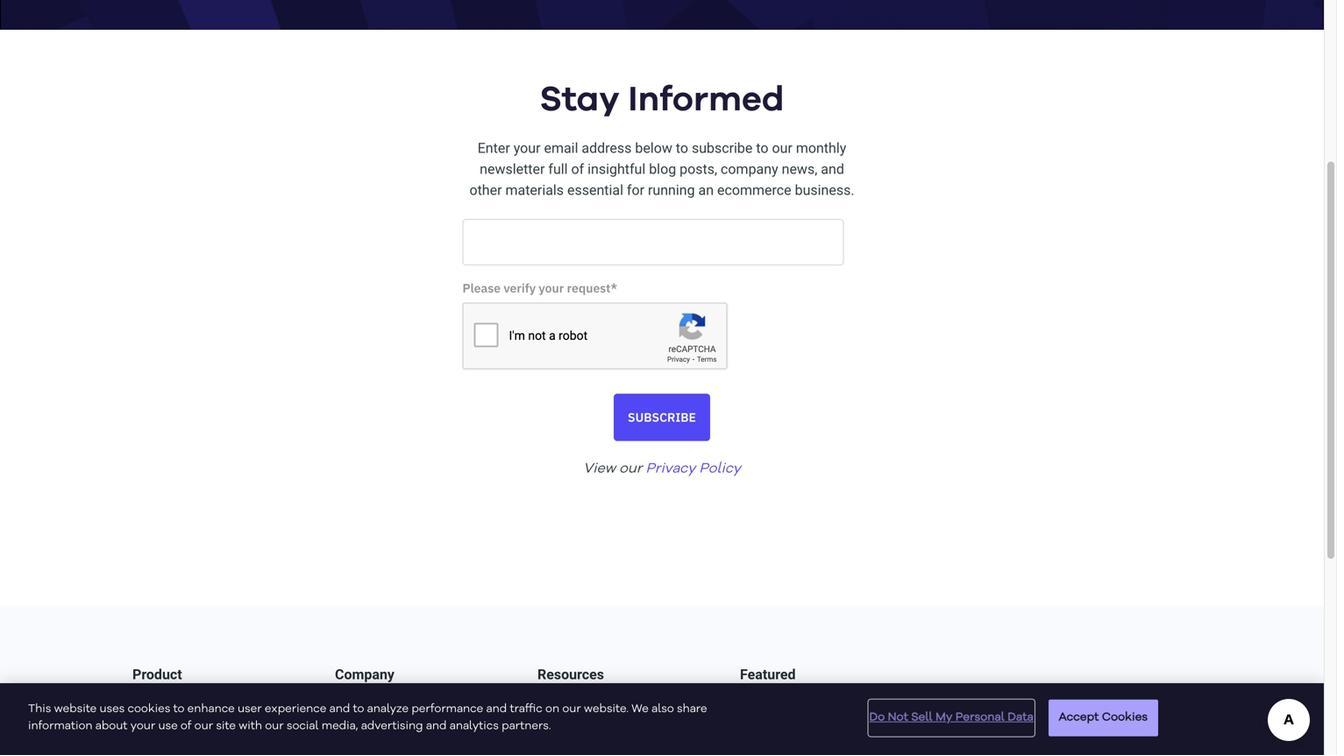 Task type: vqa. For each thing, say whether or not it's contained in the screenshot.
the middle the a
no



Task type: describe. For each thing, give the bounding box(es) containing it.
posts,
[[680, 161, 717, 178]]

enter your email address below to subscribe to our monthly newsletter full of insightful blog posts, company news, and other materials essential for running an ecommerce business.
[[470, 140, 855, 199]]

request*
[[567, 280, 617, 297]]

about
[[335, 712, 368, 726]]

about link
[[335, 712, 368, 726]]

address
[[582, 140, 632, 157]]

our right view
[[619, 463, 642, 477]]

share
[[677, 704, 707, 716]]

to up 'media,'
[[353, 704, 364, 716]]

newsletter
[[480, 161, 545, 178]]

materials
[[506, 182, 564, 199]]

privacy alert dialog
[[0, 684, 1324, 756]]

on
[[545, 704, 560, 716]]

site builder
[[132, 712, 194, 726]]

about
[[95, 721, 128, 733]]

featured
[[740, 667, 796, 684]]

uses
[[100, 704, 125, 716]]

media,
[[322, 721, 358, 733]]

cookies
[[128, 704, 170, 716]]

view
[[583, 463, 616, 477]]

to up the posts,
[[676, 140, 688, 157]]

website.
[[584, 704, 629, 716]]

ecommerce
[[717, 182, 792, 199]]

not
[[888, 713, 908, 724]]

blog
[[649, 161, 676, 178]]

and up analytics
[[486, 704, 507, 716]]

subscribe
[[628, 410, 696, 426]]

enter
[[478, 140, 510, 157]]

our inside enter your email address below to subscribe to our monthly newsletter full of insightful blog posts, company news, and other materials essential for running an ecommerce business.
[[772, 140, 793, 157]]

use
[[158, 721, 178, 733]]

and down performance
[[426, 721, 447, 733]]

policy
[[699, 463, 741, 477]]

of inside this website uses cookies to enhance user experience and to analyze performance and traffic on our website. we also share information about your use of our site with our social media, advertising and analytics partners.
[[181, 721, 192, 733]]

our down enhance
[[194, 721, 213, 733]]

company
[[335, 667, 395, 684]]

this
[[28, 704, 51, 716]]

analytics
[[450, 721, 499, 733]]

site builder link
[[132, 712, 194, 726]]

informed
[[628, 82, 784, 118]]

blog link
[[538, 712, 562, 726]]

an
[[698, 182, 714, 199]]

privacy
[[646, 463, 696, 477]]

analyze
[[367, 704, 409, 716]]

personal
[[956, 713, 1005, 724]]

user
[[238, 704, 262, 716]]

insightful
[[588, 161, 646, 178]]

to up use
[[173, 704, 184, 716]]

full
[[548, 161, 568, 178]]

sell
[[911, 713, 933, 724]]

view our privacy policy
[[583, 463, 741, 477]]

our right on
[[562, 704, 581, 716]]

company
[[721, 161, 778, 178]]

other
[[470, 182, 502, 199]]

my
[[936, 713, 953, 724]]



Task type: locate. For each thing, give the bounding box(es) containing it.
site
[[132, 712, 153, 726]]

and
[[821, 161, 844, 178], [329, 704, 350, 716], [486, 704, 507, 716], [426, 721, 447, 733]]

of
[[571, 161, 584, 178], [181, 721, 192, 733]]

our up news,
[[772, 140, 793, 157]]

stay
[[540, 82, 620, 118]]

news,
[[782, 161, 818, 178]]

with
[[239, 721, 262, 733]]

your
[[514, 140, 541, 157], [539, 280, 564, 297], [130, 721, 155, 733]]

accept cookies button
[[1049, 700, 1158, 737]]

None text field
[[463, 219, 844, 266]]

data
[[1008, 713, 1034, 724]]

0 vertical spatial your
[[514, 140, 541, 157]]

our right with
[[265, 721, 284, 733]]

subscribe
[[692, 140, 753, 157]]

our
[[772, 140, 793, 157], [619, 463, 642, 477], [562, 704, 581, 716], [194, 721, 213, 733], [265, 721, 284, 733]]

ecommerce software by volusion image
[[977, 691, 1158, 743]]

of inside enter your email address below to subscribe to our monthly newsletter full of insightful blog posts, company news, and other materials essential for running an ecommerce business.
[[571, 161, 584, 178]]

accept
[[1059, 713, 1099, 724]]

for
[[627, 182, 645, 199]]

business.
[[795, 182, 855, 199]]

do
[[869, 713, 885, 724]]

information
[[28, 721, 92, 733]]

1 vertical spatial of
[[181, 721, 192, 733]]

and up business.
[[821, 161, 844, 178]]

your inside enter your email address below to subscribe to our monthly newsletter full of insightful blog posts, company news, and other materials essential for running an ecommerce business.
[[514, 140, 541, 157]]

experience
[[265, 704, 327, 716]]

essential
[[567, 182, 623, 199]]

traffic
[[510, 704, 543, 716]]

social
[[287, 721, 319, 733]]

monthly
[[796, 140, 846, 157]]

enhance
[[187, 704, 235, 716]]

your inside this website uses cookies to enhance user experience and to analyze performance and traffic on our website. we also share information about your use of our site with our social media, advertising and analytics partners.
[[130, 721, 155, 733]]

cookies
[[1102, 713, 1148, 724]]

also
[[652, 704, 674, 716]]

0 vertical spatial of
[[571, 161, 584, 178]]

builder
[[156, 712, 194, 726]]

and up 'media,'
[[329, 704, 350, 716]]

this website uses cookies to enhance user experience and to analyze performance and traffic on our website. we also share information about your use of our site with our social media, advertising and analytics partners.
[[28, 704, 707, 733]]

we
[[632, 704, 649, 716]]

resources
[[538, 667, 604, 684]]

privacy policy link
[[646, 449, 741, 477]]

do not sell my personal data
[[869, 713, 1034, 724]]

verify
[[504, 280, 536, 297]]

site
[[216, 721, 236, 733]]

1 vertical spatial your
[[539, 280, 564, 297]]

performance
[[412, 704, 483, 716]]

your up newsletter
[[514, 140, 541, 157]]

and inside enter your email address below to subscribe to our monthly newsletter full of insightful blog posts, company news, and other materials essential for running an ecommerce business.
[[821, 161, 844, 178]]

blog
[[538, 712, 562, 726]]

of right 'full'
[[571, 161, 584, 178]]

to up company
[[756, 140, 769, 157]]

below
[[635, 140, 672, 157]]

2 vertical spatial your
[[130, 721, 155, 733]]

do not sell my personal data button
[[869, 701, 1034, 736]]

product
[[132, 667, 182, 684]]

please
[[463, 280, 501, 297]]

please verify your request*
[[463, 280, 617, 297]]

accept cookies
[[1059, 713, 1148, 724]]

1 horizontal spatial of
[[571, 161, 584, 178]]

subscribe button
[[614, 394, 710, 442]]

website
[[54, 704, 97, 716]]

email
[[544, 140, 578, 157]]

advertising
[[361, 721, 423, 733]]

0 horizontal spatial of
[[181, 721, 192, 733]]

stay informed
[[540, 82, 784, 118]]

partners.
[[502, 721, 551, 733]]

to
[[676, 140, 688, 157], [756, 140, 769, 157], [173, 704, 184, 716], [353, 704, 364, 716]]

of right use
[[181, 721, 192, 733]]

running
[[648, 182, 695, 199]]

your down cookies
[[130, 721, 155, 733]]

your right the verify
[[539, 280, 564, 297]]



